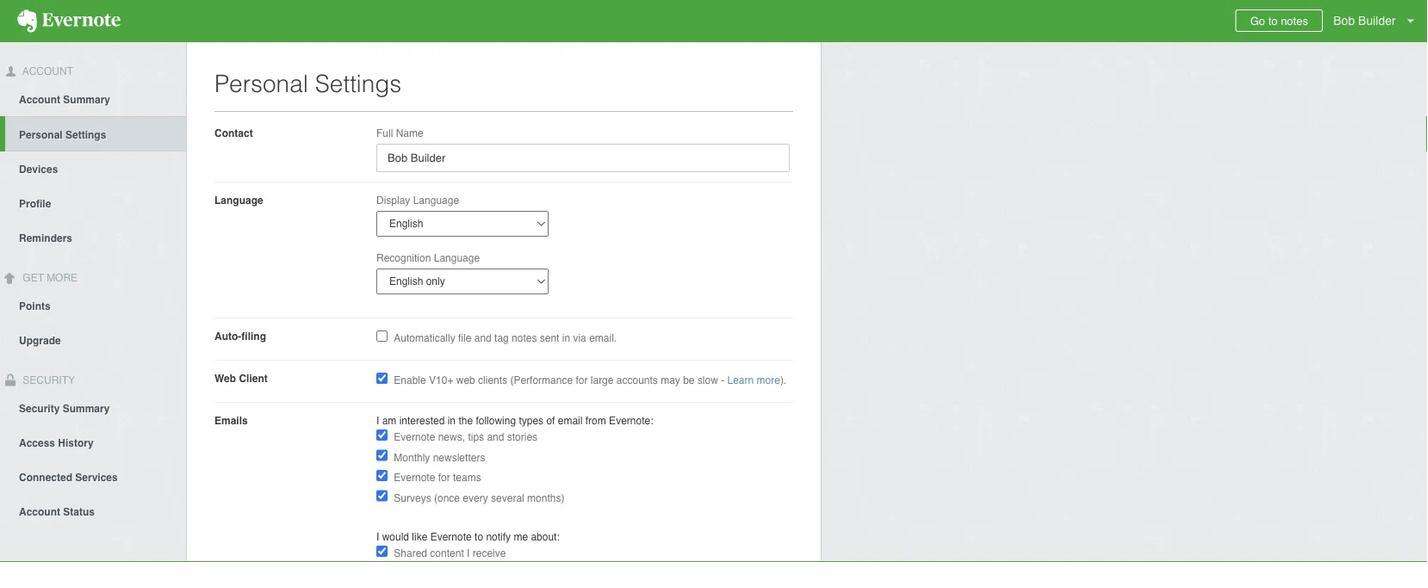 Task type: vqa. For each thing, say whether or not it's contained in the screenshot.
THE MORE ACTIONS Field
no



Task type: locate. For each thing, give the bounding box(es) containing it.
contact
[[214, 127, 253, 139]]

account down "connected"
[[19, 506, 60, 518]]

security up 'security summary'
[[20, 374, 75, 386]]

and down the "following"
[[487, 432, 504, 444]]

display
[[376, 194, 410, 206]]

profile
[[19, 198, 51, 210]]

display language
[[376, 194, 459, 206]]

recognition language
[[376, 252, 480, 264]]

1 vertical spatial for
[[438, 472, 450, 484]]

in
[[562, 332, 570, 345], [448, 415, 456, 427]]

evernote for teams
[[394, 472, 481, 484]]

connected services link
[[0, 459, 186, 494]]

about:
[[531, 531, 560, 543]]

and
[[474, 332, 492, 345], [487, 432, 504, 444]]

1 vertical spatial settings
[[65, 129, 106, 141]]

via
[[573, 332, 586, 345]]

0 vertical spatial for
[[576, 375, 588, 387]]

security inside security summary link
[[19, 403, 60, 415]]

summary
[[63, 94, 110, 106], [63, 403, 110, 415]]

surveys
[[394, 492, 431, 504]]

1 horizontal spatial settings
[[315, 70, 402, 97]]

0 vertical spatial i
[[376, 415, 379, 427]]

settings up full
[[315, 70, 402, 97]]

0 vertical spatial personal
[[214, 70, 308, 97]]

to
[[1269, 14, 1278, 27], [475, 531, 483, 543]]

summary up access history link
[[63, 403, 110, 415]]

auto-
[[214, 330, 241, 342]]

i up shared content i receive checkbox
[[376, 531, 379, 543]]

Monthly newsletters checkbox
[[376, 450, 388, 461]]

auto-filing
[[214, 330, 266, 342]]

Full Name text field
[[376, 144, 790, 172]]

Surveys (once every several months) checkbox
[[376, 491, 388, 502]]

reminders link
[[0, 220, 186, 255]]

i would like evernote to notify me about:
[[376, 531, 560, 543]]

bob
[[1334, 14, 1355, 28]]

for up (once
[[438, 472, 450, 484]]

notes right go
[[1281, 14, 1308, 27]]

language right recognition
[[434, 252, 480, 264]]

newsletters
[[433, 452, 485, 464]]

get
[[23, 272, 44, 284]]

evernote up surveys
[[394, 472, 435, 484]]

for left large
[[576, 375, 588, 387]]

0 vertical spatial summary
[[63, 94, 110, 106]]

Shared content I receive checkbox
[[376, 546, 388, 557]]

evernote
[[394, 432, 435, 444], [394, 472, 435, 484], [430, 531, 472, 543]]

large
[[591, 375, 614, 387]]

1 horizontal spatial in
[[562, 332, 570, 345]]

several
[[491, 492, 524, 504]]

1 vertical spatial notes
[[512, 332, 537, 345]]

name
[[396, 127, 424, 139]]

for
[[576, 375, 588, 387], [438, 472, 450, 484]]

web
[[214, 373, 236, 385]]

notes right tag
[[512, 332, 537, 345]]

i am interested in the following types of email from evernote:
[[376, 415, 653, 427]]

None checkbox
[[376, 373, 388, 384]]

summary up personal settings link
[[63, 94, 110, 106]]

0 horizontal spatial settings
[[65, 129, 106, 141]]

security for security
[[20, 374, 75, 386]]

settings up 'devices' link
[[65, 129, 106, 141]]

devices link
[[0, 151, 186, 186]]

security up access at the left bottom of the page
[[19, 403, 60, 415]]

1 vertical spatial evernote
[[394, 472, 435, 484]]

0 vertical spatial to
[[1269, 14, 1278, 27]]

devices
[[19, 163, 58, 176]]

summary for account summary
[[63, 94, 110, 106]]

and right file
[[474, 332, 492, 345]]

1 horizontal spatial for
[[576, 375, 588, 387]]

i down i would like evernote to notify me about: at the left of page
[[467, 548, 470, 560]]

language
[[214, 194, 263, 206], [413, 194, 459, 206], [434, 252, 480, 264]]

would
[[382, 531, 409, 543]]

go to notes link
[[1236, 9, 1323, 32]]

0 vertical spatial personal settings
[[214, 70, 402, 97]]

in left via
[[562, 332, 570, 345]]

tag
[[494, 332, 509, 345]]

1 horizontal spatial notes
[[1281, 14, 1308, 27]]

0 vertical spatial notes
[[1281, 14, 1308, 27]]

summary inside "link"
[[63, 94, 110, 106]]

settings
[[315, 70, 402, 97], [65, 129, 106, 141]]

learn
[[727, 375, 754, 387]]

0 horizontal spatial personal
[[19, 129, 63, 141]]

am
[[382, 415, 397, 427]]

bob builder link
[[1329, 0, 1427, 42]]

personal up contact
[[214, 70, 308, 97]]

the
[[459, 415, 473, 427]]

account for account summary
[[19, 94, 60, 106]]

to right go
[[1269, 14, 1278, 27]]

evernote up shared content i receive
[[430, 531, 472, 543]]

access history link
[[0, 425, 186, 459]]

account up personal settings link
[[19, 94, 60, 106]]

account summary link
[[0, 82, 186, 116]]

security summary link
[[0, 391, 186, 425]]

account for account
[[20, 65, 73, 78]]

1 vertical spatial security
[[19, 403, 60, 415]]

profile link
[[0, 186, 186, 220]]

i left am
[[376, 415, 379, 427]]

evernote down interested at left
[[394, 432, 435, 444]]

0 vertical spatial security
[[20, 374, 75, 386]]

to left notify
[[475, 531, 483, 543]]

1 vertical spatial i
[[376, 531, 379, 543]]

go
[[1250, 14, 1265, 27]]

0 vertical spatial evernote
[[394, 432, 435, 444]]

(performance
[[510, 375, 573, 387]]

accounts
[[617, 375, 658, 387]]

account status link
[[0, 494, 186, 528]]

security
[[20, 374, 75, 386], [19, 403, 60, 415]]

account inside "link"
[[19, 94, 60, 106]]

1 vertical spatial to
[[475, 531, 483, 543]]

0 vertical spatial settings
[[315, 70, 402, 97]]

0 horizontal spatial to
[[475, 531, 483, 543]]

2 vertical spatial account
[[19, 506, 60, 518]]

shared
[[394, 548, 427, 560]]

notes
[[1281, 14, 1308, 27], [512, 332, 537, 345]]

personal settings
[[214, 70, 402, 97], [19, 129, 106, 141]]

bob builder
[[1334, 14, 1396, 28]]

account up account summary
[[20, 65, 73, 78]]

language right display
[[413, 194, 459, 206]]

status
[[63, 506, 95, 518]]

0 horizontal spatial personal settings
[[19, 129, 106, 141]]

1 horizontal spatial personal
[[214, 70, 308, 97]]

security for security summary
[[19, 403, 60, 415]]

personal
[[214, 70, 308, 97], [19, 129, 63, 141]]

1 horizontal spatial personal settings
[[214, 70, 402, 97]]

1 vertical spatial account
[[19, 94, 60, 106]]

security summary
[[19, 403, 110, 415]]

more
[[47, 272, 78, 284]]

personal up devices
[[19, 129, 63, 141]]

in left the
[[448, 415, 456, 427]]

i for i am interested in the following types of email from evernote:
[[376, 415, 379, 427]]

0 horizontal spatial in
[[448, 415, 456, 427]]

1 vertical spatial summary
[[63, 403, 110, 415]]

0 vertical spatial account
[[20, 65, 73, 78]]

1 vertical spatial and
[[487, 432, 504, 444]]



Task type: describe. For each thing, give the bounding box(es) containing it.
file
[[458, 332, 471, 345]]

Evernote news, tips and stories checkbox
[[376, 430, 388, 441]]

points
[[19, 300, 51, 312]]

monthly newsletters
[[394, 452, 485, 464]]

).
[[780, 375, 787, 387]]

(once
[[434, 492, 460, 504]]

filing
[[241, 330, 266, 342]]

types
[[519, 415, 544, 427]]

language for display
[[413, 194, 459, 206]]

interested
[[399, 415, 445, 427]]

language down contact
[[214, 194, 263, 206]]

0 vertical spatial in
[[562, 332, 570, 345]]

shared content i receive
[[394, 548, 506, 560]]

services
[[75, 471, 118, 484]]

v10+
[[429, 375, 453, 387]]

of
[[546, 415, 555, 427]]

Automatically file and tag notes sent in via email. checkbox
[[376, 331, 388, 342]]

access history
[[19, 437, 94, 449]]

builder
[[1358, 14, 1396, 28]]

client
[[239, 373, 268, 385]]

2 vertical spatial i
[[467, 548, 470, 560]]

monthly
[[394, 452, 430, 464]]

0 horizontal spatial for
[[438, 472, 450, 484]]

account status
[[19, 506, 95, 518]]

automatically
[[394, 332, 455, 345]]

0 horizontal spatial notes
[[512, 332, 537, 345]]

account for account status
[[19, 506, 60, 518]]

me
[[514, 531, 528, 543]]

content
[[430, 548, 464, 560]]

following
[[476, 415, 516, 427]]

1 vertical spatial personal settings
[[19, 129, 106, 141]]

upgrade link
[[0, 323, 186, 357]]

Evernote for teams checkbox
[[376, 470, 388, 481]]

1 vertical spatial in
[[448, 415, 456, 427]]

tips
[[468, 432, 484, 444]]

enable v10+ web clients (performance for large accounts may be slow - learn more ).
[[394, 375, 787, 387]]

account summary
[[19, 94, 110, 106]]

full name
[[376, 127, 424, 139]]

evernote:
[[609, 415, 653, 427]]

surveys (once every several months)
[[394, 492, 565, 504]]

points link
[[0, 288, 186, 323]]

recognition
[[376, 252, 431, 264]]

slow
[[698, 375, 718, 387]]

i for i would like evernote to notify me about:
[[376, 531, 379, 543]]

evernote image
[[0, 9, 138, 33]]

connected
[[19, 471, 72, 484]]

upgrade
[[19, 335, 61, 347]]

evernote for evernote news, tips and stories
[[394, 432, 435, 444]]

reminders
[[19, 232, 72, 244]]

news,
[[438, 432, 465, 444]]

every
[[463, 492, 488, 504]]

2 vertical spatial evernote
[[430, 531, 472, 543]]

emails
[[214, 415, 248, 427]]

stories
[[507, 432, 538, 444]]

enable
[[394, 375, 426, 387]]

months)
[[527, 492, 565, 504]]

notify
[[486, 531, 511, 543]]

1 horizontal spatial to
[[1269, 14, 1278, 27]]

receive
[[473, 548, 506, 560]]

history
[[58, 437, 94, 449]]

automatically file and tag notes sent in via email.
[[394, 332, 617, 345]]

0 vertical spatial and
[[474, 332, 492, 345]]

be
[[683, 375, 695, 387]]

teams
[[453, 472, 481, 484]]

clients
[[478, 375, 507, 387]]

may
[[661, 375, 680, 387]]

access
[[19, 437, 55, 449]]

go to notes
[[1250, 14, 1308, 27]]

language for recognition
[[434, 252, 480, 264]]

more
[[757, 375, 780, 387]]

learn more link
[[727, 375, 780, 387]]

from
[[586, 415, 606, 427]]

evernote news, tips and stories
[[394, 432, 538, 444]]

sent
[[540, 332, 559, 345]]

1 vertical spatial personal
[[19, 129, 63, 141]]

email
[[558, 415, 583, 427]]

personal settings link
[[5, 116, 186, 151]]

-
[[721, 375, 725, 387]]

evernote for evernote for teams
[[394, 472, 435, 484]]

like
[[412, 531, 428, 543]]

full
[[376, 127, 393, 139]]

email.
[[589, 332, 617, 345]]

web
[[456, 375, 475, 387]]

summary for security summary
[[63, 403, 110, 415]]

connected services
[[19, 471, 118, 484]]

web client
[[214, 373, 268, 385]]



